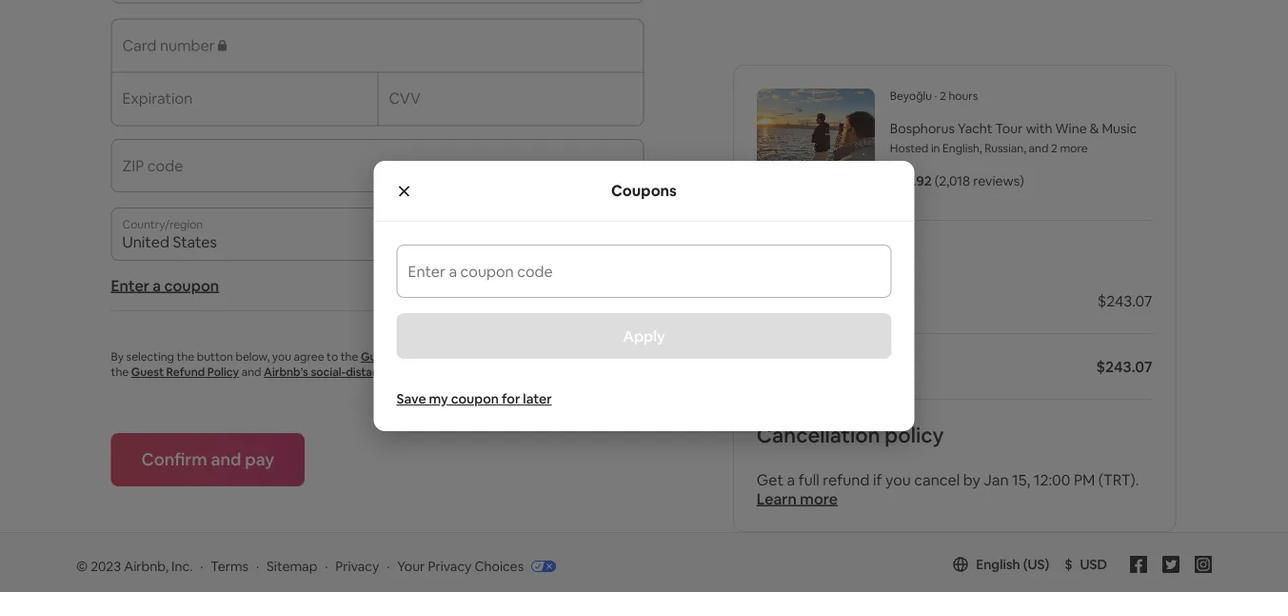 Task type: vqa. For each thing, say whether or not it's contained in the screenshot.
top more
yes



Task type: describe. For each thing, give the bounding box(es) containing it.
navigate to facebook image
[[1130, 556, 1147, 573]]

terms
[[211, 557, 249, 575]]

get
[[757, 470, 784, 489]]

english (us) button
[[953, 556, 1050, 573]]

coupon for my
[[451, 390, 499, 408]]

0 vertical spatial guest
[[361, 349, 394, 364]]

privacy link
[[336, 557, 379, 575]]

wine
[[1055, 120, 1087, 137]]

you for below,
[[272, 349, 291, 364]]

bosphorus
[[890, 120, 955, 137]]

and up other at the bottom of the page
[[440, 349, 460, 364]]

by selecting the button below, you agree to the guest release and waiver , the cancellation policy
[[111, 349, 627, 364]]

states
[[173, 232, 217, 251]]

related
[[516, 365, 554, 379]]

save my coupon for later button
[[397, 389, 552, 408]]

(trt).
[[1099, 470, 1139, 489]]

button
[[197, 349, 233, 364]]

12:00
[[1034, 470, 1071, 489]]

0 vertical spatial cancellation
[[525, 349, 593, 364]]

0 horizontal spatial 2
[[940, 89, 946, 103]]

© 2023 airbnb, inc.
[[76, 557, 193, 575]]

beyoğlu · 2 hours
[[890, 89, 978, 103]]

my
[[429, 390, 448, 408]]

choices
[[475, 557, 524, 575]]

and down the below,
[[242, 365, 261, 379]]

)
[[1020, 172, 1024, 189]]

reviews
[[973, 172, 1020, 189]]

for
[[502, 390, 520, 408]]

pay
[[245, 448, 274, 471]]

your
[[397, 557, 425, 575]]

and inside bosphorus yacht tour with wine & music hosted in english, russian, and 2 more
[[1029, 141, 1049, 156]]

none text field inside 'coupons' "dialog"
[[408, 269, 880, 289]]

the right to
[[341, 349, 358, 364]]

save
[[397, 390, 426, 408]]

2,018
[[939, 172, 970, 189]]

selecting
[[126, 349, 174, 364]]

english
[[976, 556, 1021, 573]]

the up refund
[[177, 349, 194, 364]]

, inside , the
[[627, 349, 629, 364]]

if
[[873, 470, 882, 489]]

sitemap
[[267, 557, 317, 575]]

$
[[1065, 556, 1073, 573]]

hosted
[[890, 141, 929, 156]]

1 vertical spatial guest
[[131, 365, 164, 379]]

price
[[757, 242, 806, 269]]

united states button
[[111, 208, 644, 261]]

apply button
[[397, 313, 892, 359]]

enter a coupon
[[111, 276, 219, 295]]

coupon for a
[[164, 276, 219, 295]]

your privacy choices
[[397, 557, 524, 575]]

19-
[[500, 365, 516, 379]]

below,
[[236, 349, 270, 364]]

by
[[111, 349, 124, 364]]

learn more link
[[757, 489, 838, 508]]

1 , from the left
[[500, 349, 502, 364]]

details
[[811, 242, 876, 269]]

enter
[[111, 276, 149, 295]]

music
[[1102, 120, 1137, 137]]

0 vertical spatial policy
[[595, 349, 627, 364]]

0 horizontal spatial ·
[[200, 557, 203, 575]]

your privacy choices link
[[397, 557, 556, 576]]

coupons
[[611, 181, 677, 200]]

guidelines
[[557, 365, 611, 379]]

agree
[[294, 349, 324, 364]]

russian,
[[985, 141, 1026, 156]]

pm
[[1074, 470, 1095, 489]]

cancellation policy
[[757, 421, 944, 448]]

4.92
[[905, 172, 932, 189]]

total
[[757, 357, 793, 376]]

confirm and pay
[[141, 448, 274, 471]]

, the
[[111, 349, 629, 379]]

to
[[327, 349, 338, 364]]

a for get
[[787, 470, 795, 489]]

release
[[396, 349, 437, 364]]

other
[[427, 365, 457, 379]]

2 inside bosphorus yacht tour with wine & music hosted in english, russian, and 2 more
[[1051, 141, 1058, 156]]

by
[[963, 470, 981, 489]]

more inside get a full refund if you cancel by jan 15, 12:00 pm (trt). learn more
[[800, 489, 838, 508]]

2023
[[91, 557, 121, 575]]

policy
[[885, 421, 944, 448]]

©
[[76, 557, 88, 575]]

bosphorus yacht tour with wine & music hosted in english, russian, and 2 more
[[890, 120, 1137, 156]]

(usd) button
[[796, 357, 837, 376]]

(usd)
[[796, 357, 837, 376]]

$243.07 for total
[[1097, 357, 1153, 376]]



Task type: locate. For each thing, give the bounding box(es) containing it.
4.92 ( 2,018 reviews )
[[905, 172, 1024, 189]]

covid-
[[459, 365, 500, 379]]

1 horizontal spatial ·
[[935, 89, 937, 103]]

0 horizontal spatial a
[[153, 276, 161, 295]]

0 vertical spatial ·
[[935, 89, 937, 103]]

2 down with
[[1051, 141, 1058, 156]]

total (usd)
[[757, 357, 837, 376]]

1 vertical spatial coupon
[[451, 390, 499, 408]]

cancellation policy link
[[525, 349, 627, 364]]

0 horizontal spatial privacy
[[336, 557, 379, 575]]

coupon inside save my coupon for later button
[[451, 390, 499, 408]]

1 horizontal spatial 2
[[1051, 141, 1058, 156]]

refund
[[166, 365, 205, 379]]

, down apply
[[627, 349, 629, 364]]

coupons dialog
[[374, 161, 915, 431]]

price
[[854, 291, 889, 310]]

1 horizontal spatial you
[[886, 470, 911, 489]]

coupon down states
[[164, 276, 219, 295]]

guest up distancing
[[361, 349, 394, 364]]

jan
[[984, 470, 1009, 489]]

full
[[799, 470, 820, 489]]

1 vertical spatial ·
[[200, 557, 203, 575]]

cancellation
[[525, 349, 593, 364], [757, 421, 880, 448]]

0 horizontal spatial cancellation
[[525, 349, 593, 364]]

1 vertical spatial policy
[[207, 365, 239, 379]]

you inside get a full refund if you cancel by jan 15, 12:00 pm (trt). learn more
[[886, 470, 911, 489]]

0 vertical spatial a
[[153, 276, 161, 295]]

1 horizontal spatial cancellation
[[757, 421, 880, 448]]

united
[[122, 232, 169, 251]]

private
[[757, 291, 805, 310]]

,
[[500, 349, 502, 364], [627, 349, 629, 364]]

a for enter
[[153, 276, 161, 295]]

the down by
[[111, 365, 129, 379]]

policy up guidelines
[[595, 349, 627, 364]]

0 vertical spatial you
[[272, 349, 291, 364]]

and left pay
[[211, 448, 241, 471]]

a left full
[[787, 470, 795, 489]]

confirm and pay button
[[111, 433, 305, 487]]

you
[[272, 349, 291, 364], [886, 470, 911, 489]]

0 vertical spatial coupon
[[164, 276, 219, 295]]

$243.07
[[1098, 291, 1153, 310], [1097, 357, 1153, 376]]

later
[[523, 390, 552, 408]]

the
[[177, 349, 194, 364], [341, 349, 358, 364], [505, 349, 523, 364], [111, 365, 129, 379]]

1 vertical spatial more
[[800, 489, 838, 508]]

you up airbnb's
[[272, 349, 291, 364]]

guest release and waiver link
[[361, 349, 500, 364]]

policy
[[595, 349, 627, 364], [207, 365, 239, 379]]

1 horizontal spatial more
[[1060, 141, 1088, 156]]

price details
[[757, 242, 876, 269]]

more inside bosphorus yacht tour with wine & music hosted in english, russian, and 2 more
[[1060, 141, 1088, 156]]

guest
[[361, 349, 394, 364], [131, 365, 164, 379]]

privacy right your
[[428, 557, 472, 575]]

inc.
[[171, 557, 193, 575]]

terms link
[[211, 557, 249, 575]]

airbnb's social-distancing and other covid-19-related guidelines link
[[264, 365, 611, 379]]

navigate to instagram image
[[1195, 556, 1212, 573]]

a inside get a full refund if you cancel by jan 15, 12:00 pm (trt). learn more
[[787, 470, 795, 489]]

english (us)
[[976, 556, 1050, 573]]

and inside the confirm and pay button
[[211, 448, 241, 471]]

waiver
[[462, 349, 500, 364]]

· right inc.
[[200, 557, 203, 575]]

1 horizontal spatial privacy
[[428, 557, 472, 575]]

, up 19-
[[500, 349, 502, 364]]

distancing
[[346, 365, 402, 379]]

policy down button
[[207, 365, 239, 379]]

airbnb's
[[264, 365, 308, 379]]

social-
[[311, 365, 346, 379]]

you for if
[[886, 470, 911, 489]]

15,
[[1012, 470, 1030, 489]]

1 horizontal spatial policy
[[595, 349, 627, 364]]

1 vertical spatial you
[[886, 470, 911, 489]]

2 , from the left
[[627, 349, 629, 364]]

1 horizontal spatial coupon
[[451, 390, 499, 408]]

coupon down covid-
[[451, 390, 499, 408]]

beyoğlu
[[890, 89, 932, 103]]

(
[[935, 172, 939, 189]]

navigate to twitter image
[[1163, 556, 1180, 573]]

and down release
[[404, 365, 425, 379]]

0 horizontal spatial you
[[272, 349, 291, 364]]

the up 19-
[[505, 349, 523, 364]]

$243.07 for private group price
[[1098, 291, 1153, 310]]

1 vertical spatial cancellation
[[757, 421, 880, 448]]

english,
[[943, 141, 982, 156]]

guest down "selecting"
[[131, 365, 164, 379]]

·
[[935, 89, 937, 103], [200, 557, 203, 575]]

sitemap link
[[267, 557, 317, 575]]

in
[[931, 141, 940, 156]]

united states element
[[111, 208, 644, 261]]

privacy left your
[[336, 557, 379, 575]]

2 privacy from the left
[[428, 557, 472, 575]]

you right if
[[886, 470, 911, 489]]

1 horizontal spatial a
[[787, 470, 795, 489]]

guest refund policy link
[[131, 365, 239, 379]]

0 horizontal spatial more
[[800, 489, 838, 508]]

coupon
[[164, 276, 219, 295], [451, 390, 499, 408]]

get a full refund if you cancel by jan 15, 12:00 pm (trt). learn more
[[757, 470, 1139, 508]]

refund
[[823, 470, 870, 489]]

0 vertical spatial $243.07
[[1098, 291, 1153, 310]]

hours
[[949, 89, 978, 103]]

privacy
[[336, 557, 379, 575], [428, 557, 472, 575]]

1 horizontal spatial guest
[[361, 349, 394, 364]]

cancellation up related
[[525, 349, 593, 364]]

1 vertical spatial 2
[[1051, 141, 1058, 156]]

with
[[1026, 120, 1053, 137]]

private group price
[[757, 291, 889, 310]]

usd
[[1080, 556, 1107, 573]]

None text field
[[408, 269, 880, 289]]

a
[[153, 276, 161, 295], [787, 470, 795, 489]]

2 left hours
[[940, 89, 946, 103]]

0 vertical spatial more
[[1060, 141, 1088, 156]]

cancel
[[914, 470, 960, 489]]

and
[[1029, 141, 1049, 156], [440, 349, 460, 364], [242, 365, 261, 379], [404, 365, 425, 379], [211, 448, 241, 471]]

0 horizontal spatial ,
[[500, 349, 502, 364]]

cancellation up full
[[757, 421, 880, 448]]

guest refund policy and airbnb's social-distancing and other covid-19-related guidelines
[[131, 365, 611, 379]]

0 vertical spatial 2
[[940, 89, 946, 103]]

confirm
[[141, 448, 207, 471]]

0 horizontal spatial guest
[[131, 365, 164, 379]]

more down wine
[[1060, 141, 1088, 156]]

(us)
[[1023, 556, 1050, 573]]

save my coupon for later
[[397, 390, 552, 408]]

· right beyoğlu
[[935, 89, 937, 103]]

0 horizontal spatial coupon
[[164, 276, 219, 295]]

1 privacy from the left
[[336, 557, 379, 575]]

1 vertical spatial $243.07
[[1097, 357, 1153, 376]]

&
[[1090, 120, 1099, 137]]

tour
[[995, 120, 1023, 137]]

enter a coupon button
[[111, 276, 219, 295]]

1 vertical spatial a
[[787, 470, 795, 489]]

learn
[[757, 489, 797, 508]]

0 horizontal spatial policy
[[207, 365, 239, 379]]

2
[[940, 89, 946, 103], [1051, 141, 1058, 156]]

group
[[808, 291, 850, 310]]

and down with
[[1029, 141, 1049, 156]]

a right enter
[[153, 276, 161, 295]]

united states
[[122, 232, 217, 251]]

airbnb,
[[124, 557, 168, 575]]

more right learn
[[800, 489, 838, 508]]

1 horizontal spatial ,
[[627, 349, 629, 364]]

the inside , the
[[111, 365, 129, 379]]



